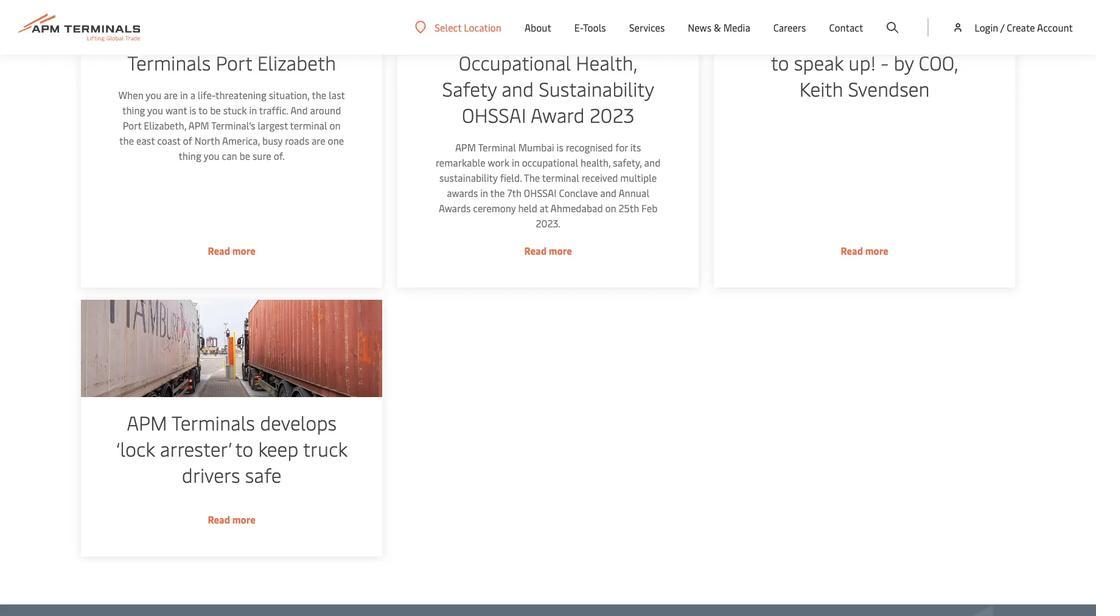 Task type: locate. For each thing, give the bounding box(es) containing it.
on left 25th on the top right of page
[[605, 201, 616, 215]]

1 vertical spatial and
[[644, 156, 661, 169]]

the up ceremony
[[490, 186, 505, 200]]

0 vertical spatial you
[[145, 88, 161, 102]]

more
[[232, 244, 255, 257], [549, 244, 572, 257], [865, 244, 889, 257], [232, 513, 255, 527]]

be down 'life-'
[[210, 103, 221, 117]]

award
[[531, 102, 585, 128]]

terminals inside apm terminals mumbai receives the prestigious occupational health, safety and sustainability ohssai award 2023
[[491, 0, 574, 23]]

1 horizontal spatial to
[[235, 436, 253, 462]]

terminals up the a
[[127, 49, 210, 75]]

in
[[180, 88, 188, 102], [249, 103, 257, 117], [512, 156, 520, 169], [480, 186, 488, 200]]

1 vertical spatial terminal
[[542, 171, 579, 184]]

drivers
[[182, 462, 240, 488]]

terminals for mumbai
[[491, 0, 574, 23]]

and
[[290, 103, 307, 117]]

safe inside blog: at apm terminals, everyone should feel safe to speak up! - by coo, keith svendsen
[[939, 23, 975, 49]]

0 horizontal spatial port
[[122, 119, 141, 132]]

2023
[[590, 102, 634, 128]]

1 vertical spatial terminals
[[127, 49, 210, 75]]

0 vertical spatial mumbai
[[579, 0, 650, 23]]

develops
[[260, 410, 336, 436]]

and right 'safety'
[[502, 75, 534, 102]]

want
[[165, 103, 187, 117]]

thing down the when
[[122, 103, 145, 117]]

0 horizontal spatial on
[[329, 119, 340, 132]]

traffic.
[[259, 103, 288, 117]]

to left keep
[[235, 436, 253, 462]]

news
[[688, 21, 712, 34]]

1 vertical spatial thing
[[178, 149, 201, 163]]

keith
[[800, 75, 843, 102]]

ohssai
[[462, 102, 526, 128], [524, 186, 557, 200]]

at
[[285, 23, 302, 49], [540, 201, 548, 215]]

0 horizontal spatial is
[[189, 103, 196, 117]]

safe inside 'apm terminals develops 'lock arrester' to keep truck drivers safe'
[[245, 462, 281, 488]]

you up elizabeth,
[[147, 103, 163, 117]]

terminal inside the when you are in a life-threatening situation, the last thing you want is to be stuck in traffic. and around port elizabeth, apm terminal's largest terminal on the east coast of north america, busy roads are one thing you can be sure of.
[[290, 119, 327, 132]]

and inside apm terminals mumbai receives the prestigious occupational health, safety and sustainability ohssai award 2023
[[502, 75, 534, 102]]

2 vertical spatial to
[[235, 436, 253, 462]]

0 horizontal spatial safe
[[245, 462, 281, 488]]

select location
[[435, 20, 502, 34]]

port up east
[[122, 119, 141, 132]]

0 vertical spatial at
[[285, 23, 302, 49]]

0 vertical spatial on
[[329, 119, 340, 132]]

1 horizontal spatial port
[[215, 49, 252, 75]]

0 horizontal spatial at
[[285, 23, 302, 49]]

to inside blog: at apm terminals, everyone should feel safe to speak up! - by coo, keith svendsen
[[771, 49, 789, 75]]

1 horizontal spatial be
[[239, 149, 250, 163]]

largest
[[257, 119, 288, 132]]

ohssai up terminal
[[462, 102, 526, 128]]

is inside the when you are in a life-threatening situation, the last thing you want is to be stuck in traffic. and around port elizabeth, apm terminal's largest terminal on the east coast of north america, busy roads are one thing you can be sure of.
[[189, 103, 196, 117]]

careers
[[774, 21, 806, 34]]

elizabeth,
[[144, 119, 186, 132]]

1 vertical spatial you
[[147, 103, 163, 117]]

svendsen
[[848, 75, 930, 102]]

1 horizontal spatial on
[[605, 201, 616, 215]]

the up around
[[311, 88, 326, 102]]

its
[[630, 141, 641, 154]]

are
[[164, 88, 177, 102], [311, 134, 325, 147]]

sure
[[252, 149, 271, 163]]

the left east
[[119, 134, 134, 147]]

by
[[894, 49, 914, 75]]

1 vertical spatial ohssai
[[524, 186, 557, 200]]

1 horizontal spatial mumbai
[[579, 0, 650, 23]]

in up field.
[[512, 156, 520, 169]]

on inside apm terminal mumbai is recognised for its remarkable work in occupational health, safety, and sustainability field. the terminal received multiple awards in the 7th ohssai conclave and annual awards ceremony held at ahmedabad on 25th feb 2023.
[[605, 201, 616, 215]]

to down careers
[[771, 49, 789, 75]]

annual
[[619, 186, 649, 200]]

you
[[145, 88, 161, 102], [147, 103, 163, 117], [203, 149, 219, 163]]

be
[[210, 103, 221, 117], [239, 149, 250, 163]]

1 vertical spatial are
[[311, 134, 325, 147]]

upwards
[[207, 23, 280, 49]]

coo,
[[919, 49, 958, 75]]

terminals inside 'apm terminals develops 'lock arrester' to keep truck drivers safe'
[[171, 410, 255, 436]]

safety,
[[613, 156, 642, 169]]

/
[[1001, 21, 1005, 34]]

2 horizontal spatial and
[[644, 156, 661, 169]]

0 vertical spatial terminals
[[491, 0, 574, 23]]

busy
[[262, 134, 282, 147]]

safe right drivers
[[245, 462, 281, 488]]

ohssai inside apm terminal mumbai is recognised for its remarkable work in occupational health, safety, and sustainability field. the terminal received multiple awards in the 7th ohssai conclave and annual awards ceremony held at ahmedabad on 25th feb 2023.
[[524, 186, 557, 200]]

1 horizontal spatial is
[[557, 141, 563, 154]]

1 horizontal spatial safe
[[939, 23, 975, 49]]

at up 2023.
[[540, 201, 548, 215]]

0 vertical spatial port
[[215, 49, 252, 75]]

occupational
[[522, 156, 578, 169]]

1 vertical spatial at
[[540, 201, 548, 215]]

port
[[215, 49, 252, 75], [122, 119, 141, 132]]

east
[[136, 134, 154, 147]]

apm inside propelling safety standards upwards at apm terminals port elizabeth
[[306, 23, 347, 49]]

propelling
[[159, 0, 246, 23]]

to
[[771, 49, 789, 75], [198, 103, 207, 117], [235, 436, 253, 462]]

e-
[[575, 21, 583, 34]]

port inside propelling safety standards upwards at apm terminals port elizabeth
[[215, 49, 252, 75]]

1 horizontal spatial at
[[540, 201, 548, 215]]

receives
[[447, 23, 516, 49]]

0 vertical spatial to
[[771, 49, 789, 75]]

the left e-
[[521, 23, 549, 49]]

a
[[190, 88, 195, 102]]

0 horizontal spatial and
[[502, 75, 534, 102]]

threatening
[[215, 88, 266, 102]]

-
[[881, 49, 889, 75]]

0 vertical spatial safe
[[939, 23, 975, 49]]

location
[[464, 20, 502, 34]]

0 horizontal spatial are
[[164, 88, 177, 102]]

you right the when
[[145, 88, 161, 102]]

0 vertical spatial thing
[[122, 103, 145, 117]]

on up the one at top
[[329, 119, 340, 132]]

2 vertical spatial terminals
[[171, 410, 255, 436]]

1 vertical spatial port
[[122, 119, 141, 132]]

at right upwards
[[285, 23, 302, 49]]

you down north
[[203, 149, 219, 163]]

terminals up drivers
[[171, 410, 255, 436]]

1 vertical spatial on
[[605, 201, 616, 215]]

1 vertical spatial mumbai
[[518, 141, 554, 154]]

0 horizontal spatial mumbai
[[518, 141, 554, 154]]

on
[[329, 119, 340, 132], [605, 201, 616, 215]]

the
[[524, 171, 540, 184]]

is up occupational
[[557, 141, 563, 154]]

ahmedabad
[[550, 201, 603, 215]]

1 vertical spatial is
[[557, 141, 563, 154]]

should
[[838, 23, 896, 49]]

mumbai inside apm terminals mumbai receives the prestigious occupational health, safety and sustainability ohssai award 2023
[[579, 0, 650, 23]]

2 horizontal spatial to
[[771, 49, 789, 75]]

is inside apm terminal mumbai is recognised for its remarkable work in occupational health, safety, and sustainability field. the terminal received multiple awards in the 7th ohssai conclave and annual awards ceremony held at ahmedabad on 25th feb 2023.
[[557, 141, 563, 154]]

blog:
[[764, 0, 806, 23]]

is down the a
[[189, 103, 196, 117]]

last
[[328, 88, 345, 102]]

propelling safety standards upwards at apm terminals port elizabeth
[[116, 0, 347, 75]]

terminal down and
[[290, 119, 327, 132]]

0 horizontal spatial terminal
[[290, 119, 327, 132]]

0 vertical spatial terminal
[[290, 119, 327, 132]]

1 horizontal spatial terminal
[[542, 171, 579, 184]]

to inside 'apm terminals develops 'lock arrester' to keep truck drivers safe'
[[235, 436, 253, 462]]

ceremony
[[473, 201, 516, 215]]

received
[[582, 171, 618, 184]]

careers button
[[774, 0, 806, 55]]

ohssai inside apm terminals mumbai receives the prestigious occupational health, safety and sustainability ohssai award 2023
[[462, 102, 526, 128]]

0 vertical spatial are
[[164, 88, 177, 102]]

0 horizontal spatial thing
[[122, 103, 145, 117]]

one
[[328, 134, 344, 147]]

multiple
[[620, 171, 657, 184]]

1 horizontal spatial thing
[[178, 149, 201, 163]]

to down 'life-'
[[198, 103, 207, 117]]

feb
[[641, 201, 658, 215]]

2023.
[[536, 217, 560, 230]]

port up threatening
[[215, 49, 252, 75]]

1 vertical spatial safe
[[245, 462, 281, 488]]

thing down "of"
[[178, 149, 201, 163]]

and
[[502, 75, 534, 102], [644, 156, 661, 169], [600, 186, 617, 200]]

in right stuck
[[249, 103, 257, 117]]

1 vertical spatial to
[[198, 103, 207, 117]]

health,
[[581, 156, 611, 169]]

apm inside 'apm terminals develops 'lock arrester' to keep truck drivers safe'
[[126, 410, 167, 436]]

terminals
[[491, 0, 574, 23], [127, 49, 210, 75], [171, 410, 255, 436]]

ohssai down the
[[524, 186, 557, 200]]

and down 'received'
[[600, 186, 617, 200]]

news & media button
[[688, 0, 750, 55]]

the inside apm terminal mumbai is recognised for its remarkable work in occupational health, safety, and sustainability field. the terminal received multiple awards in the 7th ohssai conclave and annual awards ceremony held at ahmedabad on 25th feb 2023.
[[490, 186, 505, 200]]

0 vertical spatial ohssai
[[462, 102, 526, 128]]

7th
[[507, 186, 522, 200]]

on inside the when you are in a life-threatening situation, the last thing you want is to be stuck in traffic. and around port elizabeth, apm terminal's largest terminal on the east coast of north america, busy roads are one thing you can be sure of.
[[329, 119, 340, 132]]

conclave
[[559, 186, 598, 200]]

0 vertical spatial is
[[189, 103, 196, 117]]

mumbai inside apm terminal mumbai is recognised for its remarkable work in occupational health, safety, and sustainability field. the terminal received multiple awards in the 7th ohssai conclave and annual awards ceremony held at ahmedabad on 25th feb 2023.
[[518, 141, 554, 154]]

0 vertical spatial be
[[210, 103, 221, 117]]

remarkable
[[436, 156, 485, 169]]

are up "want"
[[164, 88, 177, 102]]

and up multiple
[[644, 156, 661, 169]]

mumbai
[[579, 0, 650, 23], [518, 141, 554, 154]]

are left the one at top
[[311, 134, 325, 147]]

2 vertical spatial and
[[600, 186, 617, 200]]

the inside apm terminals mumbai receives the prestigious occupational health, safety and sustainability ohssai award 2023
[[521, 23, 549, 49]]

0 horizontal spatial to
[[198, 103, 207, 117]]

contact
[[829, 21, 863, 34]]

mumbai for terminals
[[579, 0, 650, 23]]

about button
[[525, 0, 551, 55]]

be right can
[[239, 149, 250, 163]]

terminals left e-
[[491, 0, 574, 23]]

safe right feel
[[939, 23, 975, 49]]

the
[[521, 23, 549, 49], [311, 88, 326, 102], [119, 134, 134, 147], [490, 186, 505, 200]]

select
[[435, 20, 462, 34]]

terminal inside apm terminal mumbai is recognised for its remarkable work in occupational health, safety, and sustainability field. the terminal received multiple awards in the 7th ohssai conclave and annual awards ceremony held at ahmedabad on 25th feb 2023.
[[542, 171, 579, 184]]

apm inside apm terminal mumbai is recognised for its remarkable work in occupational health, safety, and sustainability field. the terminal received multiple awards in the 7th ohssai conclave and annual awards ceremony held at ahmedabad on 25th feb 2023.
[[455, 141, 476, 154]]

terminals for develops
[[171, 410, 255, 436]]

0 vertical spatial and
[[502, 75, 534, 102]]

terminal down occupational
[[542, 171, 579, 184]]



Task type: vqa. For each thing, say whether or not it's contained in the screenshot.
"feel"
yes



Task type: describe. For each thing, give the bounding box(es) containing it.
in up ceremony
[[480, 186, 488, 200]]

blog: at apm terminals, everyone should feel safe to speak up! - by coo, keith svendsen
[[755, 0, 975, 102]]

life-
[[197, 88, 215, 102]]

can
[[222, 149, 237, 163]]

in left the a
[[180, 88, 188, 102]]

america,
[[222, 134, 260, 147]]

services
[[629, 21, 665, 34]]

login / create account link
[[952, 0, 1073, 55]]

coast
[[157, 134, 180, 147]]

for
[[615, 141, 628, 154]]

held
[[518, 201, 537, 215]]

awards
[[439, 201, 471, 215]]

awards
[[447, 186, 478, 200]]

tools
[[583, 21, 606, 34]]

around
[[310, 103, 341, 117]]

roads
[[285, 134, 309, 147]]

sustainability
[[439, 171, 498, 184]]

e-tools button
[[575, 0, 606, 55]]

'lock
[[116, 436, 155, 462]]

safety
[[442, 75, 497, 102]]

of
[[183, 134, 192, 147]]

services button
[[629, 0, 665, 55]]

work
[[488, 156, 509, 169]]

login / create account
[[975, 21, 1073, 34]]

truck pin image
[[81, 300, 382, 397]]

when
[[118, 88, 143, 102]]

25th
[[619, 201, 639, 215]]

1 vertical spatial be
[[239, 149, 250, 163]]

arrester'
[[160, 436, 230, 462]]

prestigious
[[554, 23, 649, 49]]

1 horizontal spatial and
[[600, 186, 617, 200]]

north
[[194, 134, 220, 147]]

health,
[[576, 49, 637, 75]]

e-tools
[[575, 21, 606, 34]]

occupational
[[459, 49, 571, 75]]

to inside the when you are in a life-threatening situation, the last thing you want is to be stuck in traffic. and around port elizabeth, apm terminal's largest terminal on the east coast of north america, busy roads are one thing you can be sure of.
[[198, 103, 207, 117]]

terminal
[[478, 141, 516, 154]]

keep
[[258, 436, 298, 462]]

apm terminals mumbai receives the prestigious occupational health, safety and sustainability ohssai award 2023
[[442, 0, 654, 128]]

account
[[1037, 21, 1073, 34]]

elizabeth
[[257, 49, 336, 75]]

at inside propelling safety standards upwards at apm terminals port elizabeth
[[285, 23, 302, 49]]

create
[[1007, 21, 1035, 34]]

mumbai for terminal
[[518, 141, 554, 154]]

terminals inside propelling safety standards upwards at apm terminals port elizabeth
[[127, 49, 210, 75]]

contact button
[[829, 0, 863, 55]]

&
[[714, 21, 721, 34]]

about
[[525, 21, 551, 34]]

1 horizontal spatial are
[[311, 134, 325, 147]]

feel
[[901, 23, 934, 49]]

speak
[[794, 49, 844, 75]]

truck
[[303, 436, 347, 462]]

situation,
[[269, 88, 309, 102]]

when you are in a life-threatening situation, the last thing you want is to be stuck in traffic. and around port elizabeth, apm terminal's largest terminal on the east coast of north america, busy roads are one thing you can be sure of.
[[118, 88, 345, 163]]

stuck
[[223, 103, 247, 117]]

terminal's
[[211, 119, 255, 132]]

0 horizontal spatial be
[[210, 103, 221, 117]]

port inside the when you are in a life-threatening situation, the last thing you want is to be stuck in traffic. and around port elizabeth, apm terminal's largest terminal on the east coast of north america, busy roads are one thing you can be sure of.
[[122, 119, 141, 132]]

sustainability
[[539, 75, 654, 102]]

at
[[811, 0, 829, 23]]

everyone
[[755, 23, 833, 49]]

standards
[[116, 23, 202, 49]]

at inside apm terminal mumbai is recognised for its remarkable work in occupational health, safety, and sustainability field. the terminal received multiple awards in the 7th ohssai conclave and annual awards ceremony held at ahmedabad on 25th feb 2023.
[[540, 201, 548, 215]]

2 vertical spatial you
[[203, 149, 219, 163]]

terminals,
[[879, 0, 966, 23]]

select location button
[[415, 20, 502, 34]]

apm terminal mumbai is recognised for its remarkable work in occupational health, safety, and sustainability field. the terminal received multiple awards in the 7th ohssai conclave and annual awards ceremony held at ahmedabad on 25th feb 2023.
[[436, 141, 661, 230]]

recognised
[[566, 141, 613, 154]]

news & media
[[688, 21, 750, 34]]

safety
[[251, 0, 304, 23]]

apm inside the when you are in a life-threatening situation, the last thing you want is to be stuck in traffic. and around port elizabeth, apm terminal's largest terminal on the east coast of north america, busy roads are one thing you can be sure of.
[[188, 119, 209, 132]]

field.
[[500, 171, 522, 184]]

apm inside apm terminals mumbai receives the prestigious occupational health, safety and sustainability ohssai award 2023
[[446, 0, 487, 23]]

apm inside blog: at apm terminals, everyone should feel safe to speak up! - by coo, keith svendsen
[[834, 0, 874, 23]]

of.
[[273, 149, 284, 163]]

media
[[724, 21, 750, 34]]



